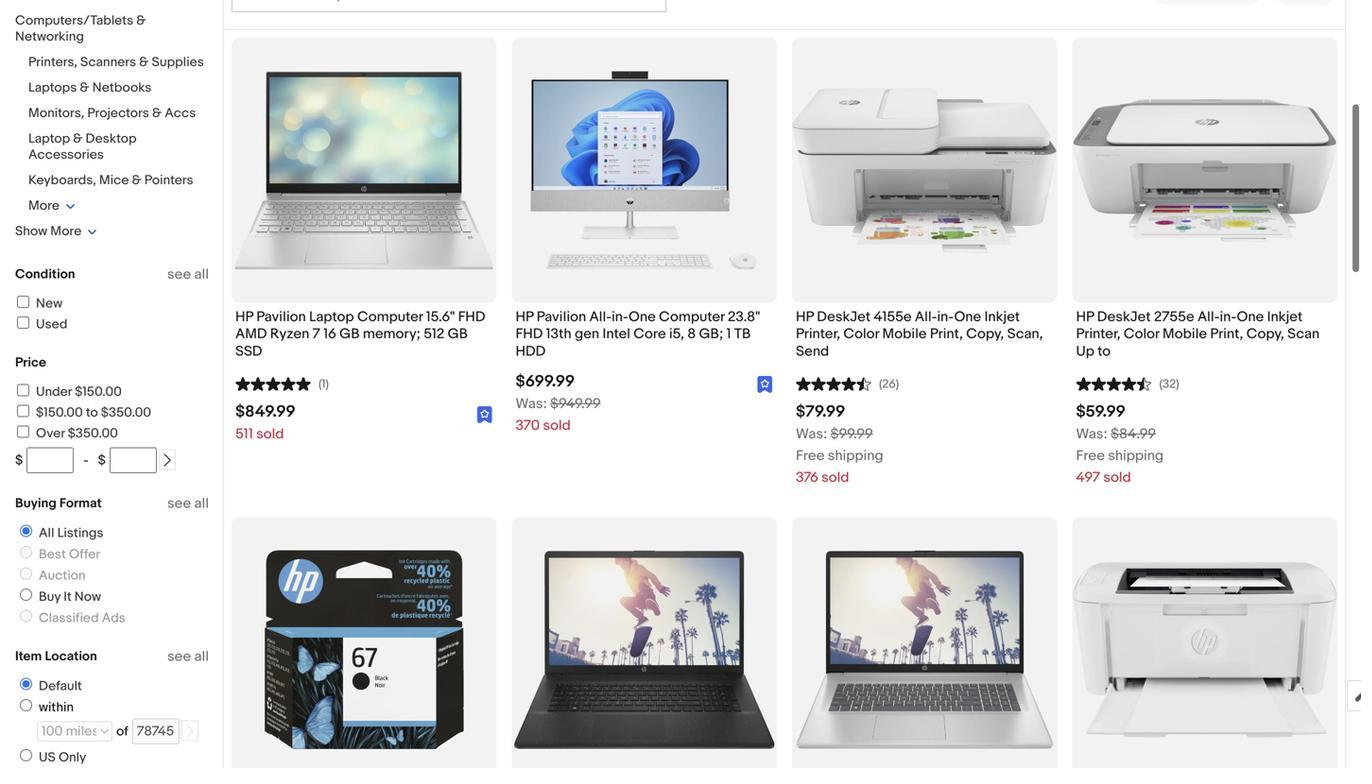 Task type: vqa. For each thing, say whether or not it's contained in the screenshot.
first Verified purchase: Yes
no



Task type: locate. For each thing, give the bounding box(es) containing it.
pavilion inside hp pavilion laptop computer 15.6" fhd amd ryzen 7 16 gb memory; 512 gb ssd
[[256, 309, 306, 326]]

under
[[36, 384, 72, 400]]

1 hp from the left
[[235, 309, 253, 326]]

copy, left scan, in the top right of the page
[[966, 326, 1004, 343]]

ryzen
[[270, 326, 309, 343]]

1 horizontal spatial copy,
[[1247, 326, 1285, 343]]

deskjet inside hp deskjet 4155e all-in-one inkjet printer, color mobile print, copy, scan, send
[[817, 309, 871, 326]]

one up core on the top left of the page
[[629, 309, 656, 326]]

computers/tablets
[[15, 13, 133, 29]]

0 horizontal spatial fhd
[[458, 309, 485, 326]]

0 vertical spatial $150.00
[[75, 384, 122, 400]]

see all for condition
[[167, 266, 209, 283]]

fhd right '15.6"'
[[458, 309, 485, 326]]

3 in- from the left
[[1220, 309, 1237, 326]]

0 horizontal spatial $
[[15, 453, 23, 469]]

sold down $849.99
[[256, 426, 284, 443]]

0 vertical spatial see
[[167, 266, 191, 283]]

1 shipping from the left
[[828, 448, 884, 465]]

0 horizontal spatial printer,
[[796, 326, 840, 343]]

deskjet up send
[[817, 309, 871, 326]]

Enter your search keyword text field
[[232, 0, 666, 12]]

0 horizontal spatial laptop
[[28, 131, 70, 147]]

2 horizontal spatial was:
[[1076, 426, 1108, 443]]

over $350.00
[[36, 426, 118, 442]]

printer, up send
[[796, 326, 840, 343]]

supplies
[[152, 54, 204, 70]]

4.5 out of 5 stars image
[[796, 375, 872, 392], [1076, 375, 1152, 392]]

copy, for $59.99
[[1247, 326, 1285, 343]]

0 horizontal spatial deskjet
[[817, 309, 871, 326]]

free up 376 on the right of the page
[[796, 448, 825, 465]]

all- right 2755e
[[1198, 309, 1220, 326]]

now
[[74, 589, 101, 605]]

shipping
[[828, 448, 884, 465], [1108, 448, 1164, 465]]

hp for $79.99
[[796, 309, 814, 326]]

one for $79.99
[[954, 309, 981, 326]]

2 one from the left
[[954, 309, 981, 326]]

0 horizontal spatial computer
[[357, 309, 423, 326]]

2 copy, from the left
[[1247, 326, 1285, 343]]

2 vertical spatial all
[[194, 649, 209, 666]]

23.8"
[[728, 309, 760, 326]]

1 see all button from the top
[[167, 266, 209, 283]]

all- inside hp pavilion all-in-one computer 23.8" fhd 13th gen intel core i5, 8 gb; 1 tb hdd
[[589, 309, 612, 326]]

sold right 497
[[1104, 469, 1131, 486]]

see all
[[167, 266, 209, 283], [167, 495, 209, 512], [167, 649, 209, 666]]

(1)
[[319, 377, 329, 392]]

2 horizontal spatial in-
[[1220, 309, 1237, 326]]

accs
[[165, 105, 196, 121]]

all- for $59.99
[[1198, 309, 1220, 326]]

show more button
[[15, 224, 98, 240]]

2 all from the top
[[194, 495, 209, 512]]

to inside hp deskjet 2755e all-in-one inkjet printer, color mobile print, copy, scan up to
[[1098, 343, 1111, 360]]

print, inside hp deskjet 2755e all-in-one inkjet printer, color mobile print, copy, scan up to
[[1210, 326, 1243, 343]]

computer up 8
[[659, 309, 725, 326]]

2 all- from the left
[[915, 309, 937, 326]]

0 vertical spatial see all button
[[167, 266, 209, 283]]

print, for $79.99
[[930, 326, 963, 343]]

Minimum Value text field
[[27, 448, 74, 474]]

1 horizontal spatial printer,
[[1076, 326, 1121, 343]]

printer, up "up"
[[1076, 326, 1121, 343]]

2 shipping from the left
[[1108, 448, 1164, 465]]

$150.00 up '$150.00 to $350.00'
[[75, 384, 122, 400]]

mice
[[99, 173, 129, 189]]

1 horizontal spatial to
[[1098, 343, 1111, 360]]

1 horizontal spatial fhd
[[516, 326, 543, 343]]

0 vertical spatial to
[[1098, 343, 1111, 360]]

inkjet up scan, in the top right of the page
[[985, 309, 1020, 326]]

in- inside hp deskjet 4155e all-in-one inkjet printer, color mobile print, copy, scan, send
[[937, 309, 954, 326]]

2 see all button from the top
[[167, 495, 209, 512]]

was: down $79.99
[[796, 426, 827, 443]]

shipping down $84.99
[[1108, 448, 1164, 465]]

see all for buying format
[[167, 495, 209, 512]]

monitors,
[[28, 105, 84, 121]]

1 horizontal spatial $
[[98, 453, 106, 469]]

hp up "up"
[[1076, 309, 1094, 326]]

location
[[45, 649, 97, 665]]

512
[[424, 326, 445, 343]]

see all button
[[167, 266, 209, 283], [167, 495, 209, 512], [167, 649, 209, 666]]

1 horizontal spatial 4.5 out of 5 stars image
[[1076, 375, 1152, 392]]

511
[[235, 426, 253, 443]]

$350.00 down '$150.00 to $350.00'
[[68, 426, 118, 442]]

1 mobile from the left
[[882, 326, 927, 343]]

0 vertical spatial $350.00
[[101, 405, 151, 421]]

pavilion up the 'ryzen'
[[256, 309, 306, 326]]

Auction radio
[[20, 568, 32, 580]]

16
[[324, 326, 336, 343]]

$79.99
[[796, 402, 845, 422]]

hp inside hp deskjet 4155e all-in-one inkjet printer, color mobile print, copy, scan, send
[[796, 309, 814, 326]]

8
[[687, 326, 696, 343]]

computer up memory;
[[357, 309, 423, 326]]

to right "up"
[[1098, 343, 1111, 360]]

all- up gen
[[589, 309, 612, 326]]

classified ads
[[39, 611, 126, 627]]

1 horizontal spatial was:
[[796, 426, 827, 443]]

to down under $150.00
[[86, 405, 98, 421]]

0 horizontal spatial shipping
[[828, 448, 884, 465]]

376
[[796, 469, 818, 486]]

free inside $59.99 was: $84.99 free shipping 497 sold
[[1076, 448, 1105, 465]]

laptop up 16
[[309, 309, 354, 326]]

hp
[[235, 309, 253, 326], [516, 309, 534, 326], [796, 309, 814, 326], [1076, 309, 1094, 326]]

1 horizontal spatial in-
[[937, 309, 954, 326]]

all
[[39, 526, 54, 542]]

one for $59.99
[[1237, 309, 1264, 326]]

0 horizontal spatial gb
[[340, 326, 360, 343]]

color inside hp deskjet 4155e all-in-one inkjet printer, color mobile print, copy, scan, send
[[844, 326, 879, 343]]

was: inside $59.99 was: $84.99 free shipping 497 sold
[[1076, 426, 1108, 443]]

one inside hp deskjet 2755e all-in-one inkjet printer, color mobile print, copy, scan up to
[[1237, 309, 1264, 326]]

5 out of 5 stars image
[[235, 375, 311, 392]]

Classified Ads radio
[[20, 610, 32, 623]]

78745 text field
[[132, 719, 179, 745]]

all- inside hp deskjet 2755e all-in-one inkjet printer, color mobile print, copy, scan up to
[[1198, 309, 1220, 326]]

$150.00 down under
[[36, 405, 83, 421]]

color
[[844, 326, 879, 343], [1124, 326, 1160, 343]]

all
[[194, 266, 209, 283], [194, 495, 209, 512], [194, 649, 209, 666]]

All Listings radio
[[20, 525, 32, 537]]

0 horizontal spatial free
[[796, 448, 825, 465]]

memory;
[[363, 326, 421, 343]]

print, inside hp deskjet 4155e all-in-one inkjet printer, color mobile print, copy, scan, send
[[930, 326, 963, 343]]

see all button for buying format
[[167, 495, 209, 512]]

2 hp from the left
[[516, 309, 534, 326]]

Under $150.00 checkbox
[[17, 384, 29, 397]]

3 see all button from the top
[[167, 649, 209, 666]]

1 horizontal spatial deskjet
[[1097, 309, 1151, 326]]

1 horizontal spatial gb
[[448, 326, 468, 343]]

$59.99
[[1076, 402, 1126, 422]]

one right 2755e
[[1237, 309, 1264, 326]]

computer
[[357, 309, 423, 326], [659, 309, 725, 326]]

2 printer, from the left
[[1076, 326, 1121, 343]]

$
[[15, 453, 23, 469], [98, 453, 106, 469]]

buy it now link
[[12, 589, 105, 605]]

1 copy, from the left
[[966, 326, 1004, 343]]

copy, inside hp deskjet 2755e all-in-one inkjet printer, color mobile print, copy, scan up to
[[1247, 326, 1285, 343]]

0 horizontal spatial print,
[[930, 326, 963, 343]]

1 vertical spatial all
[[194, 495, 209, 512]]

3 one from the left
[[1237, 309, 1264, 326]]

one inside hp deskjet 4155e all-in-one inkjet printer, color mobile print, copy, scan, send
[[954, 309, 981, 326]]

hp deskjet 2755e all-in-one inkjet printer, color mobile print, copy, scan up to image
[[1072, 71, 1338, 270]]

intel
[[603, 326, 630, 343]]

buy
[[39, 589, 61, 605]]

color down 2755e
[[1124, 326, 1160, 343]]

deskjet for $79.99
[[817, 309, 871, 326]]

4.5 out of 5 stars image up $79.99
[[796, 375, 872, 392]]

$350.00
[[101, 405, 151, 421], [68, 426, 118, 442]]

best offer link
[[12, 546, 104, 563]]

deskjet inside hp deskjet 2755e all-in-one inkjet printer, color mobile print, copy, scan up to
[[1097, 309, 1151, 326]]

hp inside hp pavilion laptop computer 15.6" fhd amd ryzen 7 16 gb memory; 512 gb ssd
[[235, 309, 253, 326]]

in- inside hp deskjet 2755e all-in-one inkjet printer, color mobile print, copy, scan up to
[[1220, 309, 1237, 326]]

3 see all from the top
[[167, 649, 209, 666]]

inkjet for $59.99
[[1267, 309, 1303, 326]]

0 horizontal spatial 4.5 out of 5 stars image
[[796, 375, 872, 392]]

best offer
[[39, 547, 100, 563]]

printer, inside hp deskjet 2755e all-in-one inkjet printer, color mobile print, copy, scan up to
[[1076, 326, 1121, 343]]

0 horizontal spatial one
[[629, 309, 656, 326]]

was: inside $79.99 was: $99.99 free shipping 376 sold
[[796, 426, 827, 443]]

mobile for $59.99
[[1163, 326, 1207, 343]]

1 horizontal spatial free
[[1076, 448, 1105, 465]]

0 horizontal spatial in-
[[612, 309, 629, 326]]

1 horizontal spatial mobile
[[1163, 326, 1207, 343]]

1 horizontal spatial all-
[[915, 309, 937, 326]]

in- right 4155e
[[937, 309, 954, 326]]

1 horizontal spatial laptop
[[309, 309, 354, 326]]

all- inside hp deskjet 4155e all-in-one inkjet printer, color mobile print, copy, scan, send
[[915, 309, 937, 326]]

3 all from the top
[[194, 649, 209, 666]]

1 vertical spatial see
[[167, 495, 191, 512]]

4 hp from the left
[[1076, 309, 1094, 326]]

inkjet inside hp deskjet 2755e all-in-one inkjet printer, color mobile print, copy, scan up to
[[1267, 309, 1303, 326]]

2 4.5 out of 5 stars image from the left
[[1076, 375, 1152, 392]]

copy, inside hp deskjet 4155e all-in-one inkjet printer, color mobile print, copy, scan, send
[[966, 326, 1004, 343]]

fhd
[[458, 309, 485, 326], [516, 326, 543, 343]]

print, left scan, in the top right of the page
[[930, 326, 963, 343]]

1 horizontal spatial pavilion
[[537, 309, 586, 326]]

1 4.5 out of 5 stars image from the left
[[796, 375, 872, 392]]

pavilion for fhd
[[537, 309, 586, 326]]

0 horizontal spatial was:
[[516, 396, 547, 413]]

1 horizontal spatial print,
[[1210, 326, 1243, 343]]

more
[[28, 198, 59, 214], [50, 224, 82, 240]]

1 all- from the left
[[589, 309, 612, 326]]

1 see all from the top
[[167, 266, 209, 283]]

keyboards,
[[28, 173, 96, 189]]

0 vertical spatial more
[[28, 198, 59, 214]]

3 all- from the left
[[1198, 309, 1220, 326]]

-
[[83, 453, 88, 469]]

was: inside was: $949.99 370 sold
[[516, 396, 547, 413]]

1 printer, from the left
[[796, 326, 840, 343]]

1 vertical spatial to
[[86, 405, 98, 421]]

1 horizontal spatial inkjet
[[1267, 309, 1303, 326]]

fhd up hdd
[[516, 326, 543, 343]]

mobile down 2755e
[[1163, 326, 1207, 343]]

2 free from the left
[[1076, 448, 1105, 465]]

new
[[36, 296, 62, 312]]

mobile inside hp deskjet 2755e all-in-one inkjet printer, color mobile print, copy, scan up to
[[1163, 326, 1207, 343]]

all- right 4155e
[[915, 309, 937, 326]]

2 see from the top
[[167, 495, 191, 512]]

[object undefined] image
[[757, 376, 773, 394], [757, 376, 773, 394], [477, 406, 493, 424], [477, 407, 493, 424]]

0 horizontal spatial pavilion
[[256, 309, 306, 326]]

inkjet inside hp deskjet 4155e all-in-one inkjet printer, color mobile print, copy, scan, send
[[985, 309, 1020, 326]]

all- for $79.99
[[915, 309, 937, 326]]

hp essential laptop computer 17.3" fhd intel core i7 16 gb memory; 1 tb hdd ; image
[[792, 551, 1057, 750]]

free up 497
[[1076, 448, 1105, 465]]

1 horizontal spatial shipping
[[1108, 448, 1164, 465]]

(1) link
[[235, 375, 329, 392]]

2 see all from the top
[[167, 495, 209, 512]]

(32)
[[1159, 377, 1180, 392]]

laptop down monitors,
[[28, 131, 70, 147]]

0 horizontal spatial copy,
[[966, 326, 1004, 343]]

in- right 2755e
[[1220, 309, 1237, 326]]

deskjet
[[817, 309, 871, 326], [1097, 309, 1151, 326]]

print, left scan
[[1210, 326, 1243, 343]]

1 vertical spatial laptop
[[309, 309, 354, 326]]

$ right -
[[98, 453, 106, 469]]

0 horizontal spatial color
[[844, 326, 879, 343]]

$350.00 up maximum value text box
[[101, 405, 151, 421]]

one right 4155e
[[954, 309, 981, 326]]

sold
[[543, 417, 571, 434], [256, 426, 284, 443], [822, 469, 849, 486], [1104, 469, 1131, 486]]

2755e
[[1154, 309, 1195, 326]]

1 free from the left
[[796, 448, 825, 465]]

was: up '370'
[[516, 396, 547, 413]]

1 one from the left
[[629, 309, 656, 326]]

1 print, from the left
[[930, 326, 963, 343]]

free inside $79.99 was: $99.99 free shipping 376 sold
[[796, 448, 825, 465]]

hp pavilion all-in-one computer 23.8" fhd 13th gen intel core i5, 8 gb; 1 tb hdd
[[516, 309, 760, 360]]

hp 67 black original ink cartridge, ~120 pages, 3ym56an#140 image
[[232, 551, 497, 750]]

& up 'printers, scanners & supplies' link
[[136, 13, 146, 29]]

shipping down $99.99
[[828, 448, 884, 465]]

1 $ from the left
[[15, 453, 23, 469]]

shipping inside $59.99 was: $84.99 free shipping 497 sold
[[1108, 448, 1164, 465]]

amd
[[235, 326, 267, 343]]

pavilion inside hp pavilion all-in-one computer 23.8" fhd 13th gen intel core i5, 8 gb; 1 tb hdd
[[537, 309, 586, 326]]

in- up intel
[[612, 309, 629, 326]]

2 vertical spatial see
[[167, 649, 191, 666]]

inkjet
[[985, 309, 1020, 326], [1267, 309, 1303, 326]]

2 $ from the left
[[98, 453, 106, 469]]

1 vertical spatial see all button
[[167, 495, 209, 512]]

& left accs
[[152, 105, 162, 121]]

$ down over $350.00 checkbox
[[15, 453, 23, 469]]

Used checkbox
[[17, 317, 29, 329]]

New checkbox
[[17, 296, 29, 308]]

2 color from the left
[[1124, 326, 1160, 343]]

0 horizontal spatial to
[[86, 405, 98, 421]]

copy,
[[966, 326, 1004, 343], [1247, 326, 1285, 343]]

1 color from the left
[[844, 326, 879, 343]]

2 deskjet from the left
[[1097, 309, 1151, 326]]

gb right "512"
[[448, 326, 468, 343]]

13th
[[546, 326, 572, 343]]

1 inkjet from the left
[[985, 309, 1020, 326]]

more up show more
[[28, 198, 59, 214]]

1 horizontal spatial one
[[954, 309, 981, 326]]

free for $59.99
[[1076, 448, 1105, 465]]

0 vertical spatial all
[[194, 266, 209, 283]]

fhd inside hp pavilion laptop computer 15.6" fhd amd ryzen 7 16 gb memory; 512 gb ssd
[[458, 309, 485, 326]]

1 horizontal spatial color
[[1124, 326, 1160, 343]]

0 horizontal spatial inkjet
[[985, 309, 1020, 326]]

2 pavilion from the left
[[537, 309, 586, 326]]

shipping for $79.99
[[828, 448, 884, 465]]

deskjet left 2755e
[[1097, 309, 1151, 326]]

hp inside hp deskjet 2755e all-in-one inkjet printer, color mobile print, copy, scan up to
[[1076, 309, 1094, 326]]

4.5 out of 5 stars image up $59.99
[[1076, 375, 1152, 392]]

1 pavilion from the left
[[256, 309, 306, 326]]

pavilion
[[256, 309, 306, 326], [537, 309, 586, 326]]

under $150.00
[[36, 384, 122, 400]]

1 see from the top
[[167, 266, 191, 283]]

free
[[796, 448, 825, 465], [1076, 448, 1105, 465]]

Over $350.00 checkbox
[[17, 426, 29, 438]]

pavilion up 13th
[[537, 309, 586, 326]]

inkjet up scan
[[1267, 309, 1303, 326]]

0 vertical spatial laptop
[[28, 131, 70, 147]]

monitors, projectors & accs link
[[28, 105, 196, 121]]

printer, inside hp deskjet 4155e all-in-one inkjet printer, color mobile print, copy, scan, send
[[796, 326, 840, 343]]

1 vertical spatial see all
[[167, 495, 209, 512]]

511 sold
[[235, 426, 284, 443]]

sold inside $79.99 was: $99.99 free shipping 376 sold
[[822, 469, 849, 486]]

& inside 'computers/tablets & networking'
[[136, 13, 146, 29]]

2 mobile from the left
[[1163, 326, 1207, 343]]

1 computer from the left
[[357, 309, 423, 326]]

color down 4155e
[[844, 326, 879, 343]]

see all button for item location
[[167, 649, 209, 666]]

within radio
[[20, 700, 32, 712]]

$150.00
[[75, 384, 122, 400], [36, 405, 83, 421]]

2 vertical spatial see all button
[[167, 649, 209, 666]]

hp up hdd
[[516, 309, 534, 326]]

1 deskjet from the left
[[817, 309, 871, 326]]

shipping inside $79.99 was: $99.99 free shipping 376 sold
[[828, 448, 884, 465]]

more down more button
[[50, 224, 82, 240]]

2 horizontal spatial all-
[[1198, 309, 1220, 326]]

hp up send
[[796, 309, 814, 326]]

0 vertical spatial see all
[[167, 266, 209, 283]]

1 horizontal spatial computer
[[659, 309, 725, 326]]

to
[[1098, 343, 1111, 360], [86, 405, 98, 421]]

0 horizontal spatial all-
[[589, 309, 612, 326]]

3 see from the top
[[167, 649, 191, 666]]

copy, left scan
[[1247, 326, 1285, 343]]

scanners
[[80, 54, 136, 70]]

mobile inside hp deskjet 4155e all-in-one inkjet printer, color mobile print, copy, scan, send
[[882, 326, 927, 343]]

2 vertical spatial see all
[[167, 649, 209, 666]]

submit price range image
[[161, 454, 174, 467]]

free for $79.99
[[796, 448, 825, 465]]

1 in- from the left
[[612, 309, 629, 326]]

mobile down 4155e
[[882, 326, 927, 343]]

1 all from the top
[[194, 266, 209, 283]]

2 print, from the left
[[1210, 326, 1243, 343]]

gb right 16
[[340, 326, 360, 343]]

us only link
[[12, 750, 90, 766]]

was: $949.99 370 sold
[[516, 396, 601, 434]]

in- for $79.99
[[937, 309, 954, 326]]

sold right 376 on the right of the page
[[822, 469, 849, 486]]

2 in- from the left
[[937, 309, 954, 326]]

in- inside hp pavilion all-in-one computer 23.8" fhd 13th gen intel core i5, 8 gb; 1 tb hdd
[[612, 309, 629, 326]]

2 computer from the left
[[659, 309, 725, 326]]

sold down $949.99 at the left bottom
[[543, 417, 571, 434]]

0 horizontal spatial mobile
[[882, 326, 927, 343]]

(26) link
[[796, 375, 899, 392]]

hp for $59.99
[[1076, 309, 1094, 326]]

1
[[727, 326, 731, 343]]

3 hp from the left
[[796, 309, 814, 326]]

1 vertical spatial more
[[50, 224, 82, 240]]

was: down $59.99
[[1076, 426, 1108, 443]]

2 inkjet from the left
[[1267, 309, 1303, 326]]

color inside hp deskjet 2755e all-in-one inkjet printer, color mobile print, copy, scan up to
[[1124, 326, 1160, 343]]

2 horizontal spatial one
[[1237, 309, 1264, 326]]

offer
[[69, 547, 100, 563]]

hp up amd at the top of the page
[[235, 309, 253, 326]]



Task type: describe. For each thing, give the bounding box(es) containing it.
1 gb from the left
[[340, 326, 360, 343]]

hp essential laptop computer 17.3" fhd amd ryzen 7 16 gb memory; 512 gb ssd image
[[512, 551, 777, 750]]

deskjet for $59.99
[[1097, 309, 1151, 326]]

hp deskjet 4155e all-in-one inkjet printer, color mobile print, copy, scan, send image
[[792, 71, 1057, 270]]

inkjet for $79.99
[[985, 309, 1020, 326]]

laptop & desktop accessories link
[[28, 131, 137, 163]]

classified ads link
[[12, 610, 129, 627]]

tb
[[734, 326, 751, 343]]

show
[[15, 224, 47, 240]]

scan,
[[1007, 326, 1043, 343]]

all for item location
[[194, 649, 209, 666]]

see for buying format
[[167, 495, 191, 512]]

netbooks
[[92, 80, 152, 96]]

go image
[[183, 725, 196, 739]]

gb;
[[699, 326, 723, 343]]

us
[[39, 750, 56, 766]]

scan
[[1288, 326, 1320, 343]]

see all button for condition
[[167, 266, 209, 283]]

$150.00 to $350.00
[[36, 405, 151, 421]]

keyboards, mice & pointers link
[[28, 173, 193, 189]]

hp deskjet 2755e all-in-one inkjet printer, color mobile print, copy, scan up to
[[1076, 309, 1320, 360]]

see for item location
[[167, 649, 191, 666]]

printer, for $79.99
[[796, 326, 840, 343]]

print, for $59.99
[[1210, 326, 1243, 343]]

new link
[[14, 296, 62, 312]]

printers, scanners & supplies laptops & netbooks monitors, projectors & accs laptop & desktop accessories keyboards, mice & pointers
[[28, 54, 204, 189]]

format
[[59, 496, 102, 512]]

hp pavilion all-in-one computer 23.8" fhd 13th gen intel core i5, 8 gb; 1 tb hdd link
[[516, 309, 773, 365]]

sold inside was: $949.99 370 sold
[[543, 417, 571, 434]]

default link
[[12, 678, 86, 695]]

all for buying format
[[194, 495, 209, 512]]

buy it now
[[39, 589, 101, 605]]

was: for $79.99
[[796, 426, 827, 443]]

printers,
[[28, 54, 77, 70]]

(26)
[[879, 377, 899, 392]]

laptops
[[28, 80, 77, 96]]

$150.00 to $350.00 checkbox
[[17, 405, 29, 417]]

computers/tablets & networking
[[15, 13, 146, 45]]

497
[[1076, 469, 1100, 486]]

hdd
[[516, 343, 546, 360]]

was: for $59.99
[[1076, 426, 1108, 443]]

send
[[796, 343, 829, 360]]

pointers
[[144, 173, 193, 189]]

hp pavilion all-in-one computer 23.8" fhd 13th gen intel core i5, 8 gb; 1 tb hdd image
[[512, 71, 777, 270]]

see all for item location
[[167, 649, 209, 666]]

ads
[[102, 611, 126, 627]]

default
[[39, 679, 82, 695]]

laptop inside printers, scanners & supplies laptops & netbooks monitors, projectors & accs laptop & desktop accessories keyboards, mice & pointers
[[28, 131, 70, 147]]

computer inside hp pavilion all-in-one computer 23.8" fhd 13th gen intel core i5, 8 gb; 1 tb hdd
[[659, 309, 725, 326]]

$99.99
[[831, 426, 873, 443]]

hp for $849.99
[[235, 309, 253, 326]]

& up netbooks
[[139, 54, 149, 70]]

in- for $59.99
[[1220, 309, 1237, 326]]

$849.99
[[235, 402, 296, 422]]

printer, for $59.99
[[1076, 326, 1121, 343]]

all listings
[[39, 526, 103, 542]]

all listings link
[[12, 525, 107, 542]]

hp laserjet m110we laser printer, black and white mobile print up to 8,000 pages image
[[1072, 551, 1338, 750]]

color for $79.99
[[844, 326, 879, 343]]

condition
[[15, 267, 75, 283]]

price
[[15, 355, 46, 371]]

$150.00 to $350.00 link
[[14, 405, 151, 421]]

4.5 out of 5 stars image for $59.99
[[1076, 375, 1152, 392]]

mobile for $79.99
[[882, 326, 927, 343]]

projectors
[[87, 105, 149, 121]]

item location
[[15, 649, 97, 665]]

used link
[[14, 317, 68, 333]]

show more
[[15, 224, 82, 240]]

& right the mice
[[132, 173, 141, 189]]

accessories
[[28, 147, 104, 163]]

laptops & netbooks link
[[28, 80, 152, 96]]

Default radio
[[20, 678, 32, 691]]

pavilion for ryzen
[[256, 309, 306, 326]]

us only
[[39, 750, 86, 766]]

hp pavilion laptop computer 15.6" fhd amd ryzen 7 16 gb memory; 512 gb ssd
[[235, 309, 485, 360]]

$59.99 was: $84.99 free shipping 497 sold
[[1076, 402, 1164, 486]]

Best Offer radio
[[20, 546, 32, 559]]

gen
[[575, 326, 599, 343]]

buying format
[[15, 496, 102, 512]]

& right the laptops
[[80, 80, 89, 96]]

7
[[313, 326, 320, 343]]

$ for minimum value text box
[[15, 453, 23, 469]]

15.6"
[[426, 309, 455, 326]]

up
[[1076, 343, 1095, 360]]

within
[[39, 700, 74, 716]]

$699.99
[[516, 372, 575, 392]]

copy, for $79.99
[[966, 326, 1004, 343]]

hp deskjet 4155e all-in-one inkjet printer, color mobile print, copy, scan, send link
[[796, 309, 1054, 365]]

computers/tablets & networking link
[[15, 13, 146, 45]]

2 gb from the left
[[448, 326, 468, 343]]

shipping for $59.99
[[1108, 448, 1164, 465]]

core
[[634, 326, 666, 343]]

$ for maximum value text box
[[98, 453, 106, 469]]

hp deskjet 2755e all-in-one inkjet printer, color mobile print, copy, scan up to link
[[1076, 309, 1334, 365]]

buying
[[15, 496, 57, 512]]

4.5 out of 5 stars image for $79.99
[[796, 375, 872, 392]]

item
[[15, 649, 42, 665]]

all for condition
[[194, 266, 209, 283]]

ssd
[[235, 343, 262, 360]]

Maximum Value text field
[[109, 448, 157, 474]]

over $350.00 link
[[14, 426, 118, 442]]

auction
[[39, 568, 86, 584]]

only
[[59, 750, 86, 766]]

used
[[36, 317, 68, 333]]

desktop
[[86, 131, 137, 147]]

Buy It Now radio
[[20, 589, 32, 601]]

& left desktop
[[73, 131, 83, 147]]

see for condition
[[167, 266, 191, 283]]

1 vertical spatial $150.00
[[36, 405, 83, 421]]

one inside hp pavilion all-in-one computer 23.8" fhd 13th gen intel core i5, 8 gb; 1 tb hdd
[[629, 309, 656, 326]]

sold inside $59.99 was: $84.99 free shipping 497 sold
[[1104, 469, 1131, 486]]

printers, scanners & supplies link
[[28, 54, 204, 70]]

best
[[39, 547, 66, 563]]

hp pavilion laptop computer 15.6" fhd amd ryzen 7 16 gb memory; 512 gb ssd link
[[235, 309, 493, 365]]

1 vertical spatial $350.00
[[68, 426, 118, 442]]

US Only radio
[[20, 750, 32, 762]]

$84.99
[[1111, 426, 1156, 443]]

laptop inside hp pavilion laptop computer 15.6" fhd amd ryzen 7 16 gb memory; 512 gb ssd
[[309, 309, 354, 326]]

fhd inside hp pavilion all-in-one computer 23.8" fhd 13th gen intel core i5, 8 gb; 1 tb hdd
[[516, 326, 543, 343]]

hp deskjet 4155e all-in-one inkjet printer, color mobile print, copy, scan, send
[[796, 309, 1043, 360]]

computer inside hp pavilion laptop computer 15.6" fhd amd ryzen 7 16 gb memory; 512 gb ssd
[[357, 309, 423, 326]]

color for $59.99
[[1124, 326, 1160, 343]]

hp pavilion laptop computer 15.6" fhd amd ryzen 7 16 gb memory; 512 gb ssd image
[[232, 71, 497, 270]]

it
[[64, 589, 72, 605]]

of
[[116, 724, 128, 740]]

hp inside hp pavilion all-in-one computer 23.8" fhd 13th gen intel core i5, 8 gb; 1 tb hdd
[[516, 309, 534, 326]]

listings
[[57, 526, 103, 542]]



